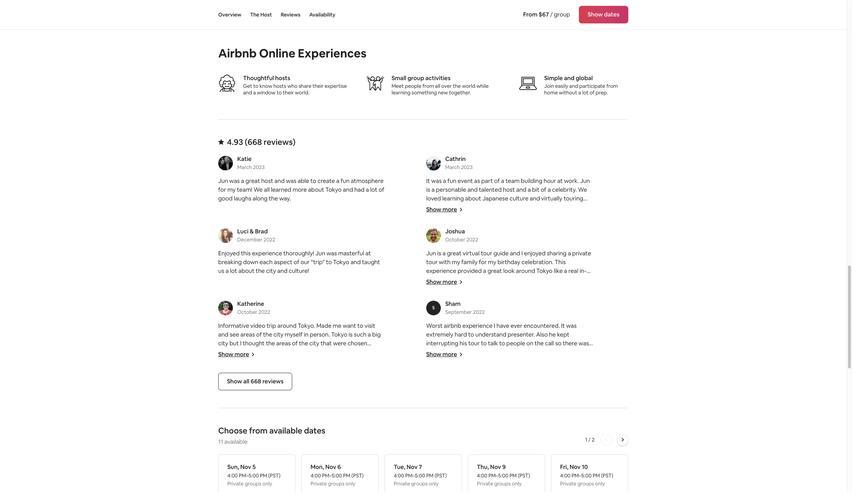 Task type: describe. For each thing, give the bounding box(es) containing it.
big
[[373, 331, 381, 339]]

get
[[243, 83, 252, 89]]

4:00 for fri,
[[561, 473, 571, 480]]

and down aspect
[[278, 268, 288, 275]]

katherine image
[[218, 301, 233, 316]]

birthday
[[498, 259, 521, 266]]

is inside informative video trip around tokyo. made me want to visit and see areas of the city myself in person. tokyo is such a big city but i thought the areas of the city that were chosen seemed to represent a good introduction.
[[349, 331, 353, 339]]

1 horizontal spatial available
[[270, 426, 303, 436]]

show dates
[[588, 11, 620, 18]]

a inside thoughtful hosts get to know hosts who share their expertise and a window to their world.
[[253, 89, 256, 96]]

to inside enjoyed this experience thoroughly! jun was masterful at breaking down each aspect of our "trip" to tokyo and taught us a lot about the city and culture!
[[326, 259, 332, 266]]

1 / 2
[[586, 437, 595, 444]]

enjoyed
[[525, 250, 546, 258]]

of inside enjoyed this experience thoroughly! jun was masterful at breaking down each aspect of our "trip" to tokyo and taught us a lot about the city and culture!
[[294, 259, 300, 266]]

laughs
[[234, 195, 252, 203]]

tokyo inside jun was a great host and was able to create a fun atmosphere for my team! we all learned more about tokyo and had a lot of good laughs along the way.
[[326, 186, 342, 194]]

when
[[465, 285, 480, 293]]

informative video trip around tokyo. made me want to visit and see areas of the city myself in person. tokyo is such a big city but i thought the areas of the city that were chosen seemed to represent a good introduction.
[[218, 322, 381, 357]]

nov for 9
[[491, 464, 502, 472]]

chosen
[[348, 340, 368, 348]]

of down video
[[256, 331, 262, 339]]

a down atmosphere at top left
[[366, 186, 369, 194]]

them. inside worst airbnb experience i have ever encountered. it was extremely hard to understand presenter. also he kept interrupting his tour to talk to people on the call so there was very little continuity and flow.  also lot of material seemed to be from youtube with ads on them.
[[505, 358, 521, 365]]

ads
[[486, 358, 496, 365]]

able inside jun is a great virtual tour guide and i enjoyed sharing a private tour with my family for my birthday celebration. this experience provided a great look around tokyo like a real in- person tour would have, and jun was able to answer questions along the way when we had them.
[[527, 276, 538, 284]]

2023 for katie
[[253, 164, 265, 171]]

activities
[[426, 74, 451, 82]]

and down atmosphere at top left
[[343, 186, 353, 194]]

simple
[[545, 74, 563, 82]]

host inside jun was a great host and was able to create a fun atmosphere for my team! we all learned more about tokyo and had a lot of good laughs along the way.
[[261, 177, 273, 185]]

continuity
[[453, 349, 480, 357]]

myself
[[285, 331, 303, 339]]

thoroughly!
[[284, 250, 314, 258]]

sharing
[[547, 250, 567, 258]]

of down myself
[[292, 340, 298, 348]]

the down the in
[[299, 340, 308, 348]]

we inside jun was a great host and was able to create a fun atmosphere for my team! we all learned more about tokyo and had a lot of good laughs along the way.
[[254, 186, 263, 194]]

more down "but"
[[235, 351, 249, 359]]

a up have,
[[483, 268, 487, 275]]

consider
[[427, 213, 450, 220]]

he
[[550, 331, 556, 339]]

the inside jun is a great virtual tour guide and i enjoyed sharing a private tour with my family for my birthday celebration. this experience provided a great look around tokyo like a real in- person tour would have, and jun was able to answer questions along the way when we had them.
[[443, 285, 452, 293]]

little
[[440, 349, 452, 357]]

city inside enjoyed this experience thoroughly! jun was masterful at breaking down each aspect of our "trip" to tokyo and taught us a lot about the city and culture!
[[266, 268, 276, 275]]

show more for it was a fun event as part of a team building hour at work. jun is a personable and talented host and a bit of a celebrity. we loved learning about japanese culture and virtually touring tokyo. can't wait to travel to japan again and would definitely consider jun as a tour guide again.
[[427, 206, 457, 214]]

enjoyed
[[218, 250, 240, 258]]

fri,
[[561, 464, 569, 472]]

only for 6
[[346, 481, 356, 488]]

cathrin image
[[427, 156, 441, 171]]

only for 9
[[512, 481, 522, 488]]

group inside small group activities meet people from all over the world while learning something new together.
[[408, 74, 425, 82]]

along inside jun is a great virtual tour guide and i enjoyed sharing a private tour with my family for my birthday celebration. this experience provided a great look around tokyo like a real in- person tour would have, and jun was able to answer questions along the way when we had them.
[[427, 285, 442, 293]]

jun was a great host and was able to create a fun atmosphere for my team! we all learned more about tokyo and had a lot of good laughs along the way.
[[218, 177, 385, 203]]

the up represent
[[266, 340, 275, 348]]

to inside jun is a great virtual tour guide and i enjoyed sharing a private tour with my family for my birthday celebration. this experience provided a great look around tokyo like a real in- person tour would have, and jun was able to answer questions along the way when we had them.
[[539, 276, 545, 284]]

touring
[[564, 195, 584, 203]]

tokyo inside enjoyed this experience thoroughly! jun was masterful at breaking down each aspect of our "trip" to tokyo and taught us a lot about the city and culture!
[[333, 259, 350, 266]]

pm–5:00 for 9
[[489, 473, 509, 480]]

luci
[[237, 228, 249, 236]]

city down trip
[[274, 331, 284, 339]]

a down joshua
[[443, 250, 446, 258]]

was right there
[[579, 340, 590, 348]]

1 vertical spatial as
[[462, 213, 468, 220]]

worst airbnb experience i have ever encountered. it was extremely hard to understand presenter. also he kept interrupting his tour to talk to people on the call so there was very little continuity and flow.  also lot of material seemed to be from youtube with ads on them.
[[427, 322, 590, 365]]

introduction.
[[296, 349, 331, 357]]

meet
[[392, 83, 404, 89]]

groups for 6
[[328, 481, 345, 488]]

virtual
[[463, 250, 480, 258]]

from inside simple and global join easily and participate from home without a lot of prep.
[[607, 83, 618, 89]]

of right part
[[495, 177, 500, 185]]

part
[[482, 177, 493, 185]]

in-
[[580, 268, 587, 275]]

and inside thoughtful hosts get to know hosts who share their expertise and a window to their world.
[[243, 89, 252, 96]]

4:00 for sun,
[[228, 473, 238, 480]]

show for it was a fun event as part of a team building hour at work. jun is a personable and talented host and a bit of a celebrity. we loved learning about japanese culture and virtually touring tokyo. can't wait to travel to japan again and would definitely consider jun as a tour guide again.
[[427, 206, 442, 214]]

march for cathrin
[[446, 164, 460, 171]]

at inside enjoyed this experience thoroughly! jun was masterful at breaking down each aspect of our "trip" to tokyo and taught us a lot about the city and culture!
[[366, 250, 371, 258]]

pm for 6
[[343, 473, 351, 480]]

0 vertical spatial group
[[554, 11, 571, 18]]

culture
[[510, 195, 529, 203]]

experiences
[[298, 46, 367, 61]]

show for jun is a great virtual tour guide and i enjoyed sharing a private tour with my family for my birthday celebration. this experience provided a great look around tokyo like a real in- person tour would have, and jun was able to answer questions along the way when we had them.
[[427, 279, 442, 286]]

0 horizontal spatial on
[[497, 358, 504, 365]]

building
[[521, 177, 543, 185]]

seemed inside informative video trip around tokyo. made me want to visit and see areas of the city myself in person. tokyo is such a big city but i thought the areas of the city that were chosen seemed to represent a good introduction.
[[218, 349, 240, 357]]

october for katherine
[[237, 309, 258, 316]]

private for fri,
[[561, 481, 577, 488]]

and down event
[[468, 186, 478, 194]]

pm–5:00 for 10
[[572, 473, 592, 480]]

for inside jun is a great virtual tour guide and i enjoyed sharing a private tour with my family for my birthday celebration. this experience provided a great look around tokyo like a real in- person tour would have, and jun was able to answer questions along the way when we had them.
[[479, 259, 487, 266]]

tour inside worst airbnb experience i have ever encountered. it was extremely hard to understand presenter. also he kept interrupting his tour to talk to people on the call so there was very little continuity and flow.  also lot of material seemed to be from youtube with ads on them.
[[469, 340, 480, 348]]

pm–5:00 for 6
[[322, 473, 342, 480]]

i inside worst airbnb experience i have ever encountered. it was extremely hard to understand presenter. also he kept interrupting his tour to talk to people on the call so there was very little continuity and flow.  also lot of material seemed to be from youtube with ads on them.
[[494, 322, 496, 330]]

from inside small group activities meet people from all over the world while learning something new together.
[[423, 83, 434, 89]]

show more for worst airbnb experience i have ever encountered. it was extremely hard to understand presenter. also he kept interrupting his tour to talk to people on the call so there was very little continuity and flow.  also lot of material seemed to be from youtube with ads on them.
[[427, 351, 457, 359]]

it inside it was a fun event as part of a team building hour at work. jun is a personable and talented host and a bit of a celebrity. we loved learning about japanese culture and virtually touring tokyo. can't wait to travel to japan again and would definitely consider jun as a tour guide again.
[[427, 177, 430, 185]]

taught
[[362, 259, 380, 266]]

2022 for informative video trip around tokyo. made me want to visit and see areas of the city myself in person. tokyo is such a big city but i thought the areas of the city that were chosen seemed to represent a good introduction.
[[259, 309, 270, 316]]

of inside worst airbnb experience i have ever encountered. it was extremely hard to understand presenter. also he kept interrupting his tour to talk to people on the call so there was very little continuity and flow.  also lot of material seemed to be from youtube with ads on them.
[[528, 349, 534, 357]]

virtually
[[542, 195, 563, 203]]

reviews)
[[264, 137, 296, 147]]

had inside jun was a great host and was able to create a fun atmosphere for my team! we all learned more about tokyo and had a lot of good laughs along the way.
[[355, 186, 365, 194]]

the inside worst airbnb experience i have ever encountered. it was extremely hard to understand presenter. also he kept interrupting his tour to talk to people on the call so there was very little continuity and flow.  also lot of material seemed to be from youtube with ads on them.
[[535, 340, 544, 348]]

a down 'hour'
[[548, 186, 551, 194]]

groups for 10
[[578, 481, 595, 488]]

participate
[[580, 83, 606, 89]]

who
[[288, 83, 298, 89]]

japan
[[505, 204, 521, 211]]

a left the bit
[[528, 186, 531, 194]]

from inside worst airbnb experience i have ever encountered. it was extremely hard to understand presenter. also he kept interrupting his tour to talk to people on the call so there was very little continuity and flow.  also lot of material seemed to be from youtube with ads on them.
[[435, 358, 448, 365]]

tour right the 'virtual'
[[481, 250, 493, 258]]

a left team
[[502, 177, 505, 185]]

along inside jun was a great host and was able to create a fun atmosphere for my team! we all learned more about tokyo and had a lot of good laughs along the way.
[[253, 195, 268, 203]]

and inside informative video trip around tokyo. made me want to visit and see areas of the city myself in person. tokyo is such a big city but i thought the areas of the city that were chosen seemed to represent a good introduction.
[[218, 331, 229, 339]]

list containing katie
[[215, 155, 632, 373]]

0 horizontal spatial also
[[507, 349, 518, 357]]

extremely
[[427, 331, 454, 339]]

them. inside jun is a great virtual tour guide and i enjoyed sharing a private tour with my family for my birthday celebration. this experience provided a great look around tokyo like a real in- person tour would have, and jun was able to answer questions along the way when we had them.
[[502, 285, 518, 293]]

a inside enjoyed this experience thoroughly! jun was masterful at breaking down each aspect of our "trip" to tokyo and taught us a lot about the city and culture!
[[226, 268, 229, 275]]

talented
[[479, 186, 502, 194]]

katherine
[[237, 301, 264, 308]]

tokyo inside informative video trip around tokyo. made me want to visit and see areas of the city myself in person. tokyo is such a big city but i thought the areas of the city that were chosen seemed to represent a good introduction.
[[331, 331, 348, 339]]

learning inside small group activities meet people from all over the world while learning something new together.
[[392, 89, 411, 96]]

more for when
[[443, 279, 457, 286]]

a right like
[[565, 268, 568, 275]]

and up "learned"
[[275, 177, 285, 185]]

great for my
[[447, 250, 462, 258]]

7
[[419, 464, 422, 472]]

mon, nov 6 4:00 pm–5:00 pm (pst) private groups only
[[311, 464, 364, 488]]

a down 'wait'
[[469, 213, 473, 220]]

way
[[453, 285, 464, 293]]

again
[[522, 204, 537, 211]]

host inside it was a fun event as part of a team building hour at work. jun is a personable and talented host and a bit of a celebrity. we loved learning about japanese culture and virtually touring tokyo. can't wait to travel to japan again and would definitely consider jun as a tour guide again.
[[503, 186, 515, 194]]

see
[[230, 331, 239, 339]]

around inside jun is a great virtual tour guide and i enjoyed sharing a private tour with my family for my birthday celebration. this experience provided a great look around tokyo like a real in- person tour would have, and jun was able to answer questions along the way when we had them.
[[516, 268, 536, 275]]

person
[[427, 276, 445, 284]]

tokyo inside jun is a great virtual tour guide and i enjoyed sharing a private tour with my family for my birthday celebration. this experience provided a great look around tokyo like a real in- person tour would have, and jun was able to answer questions along the way when we had them.
[[537, 268, 553, 275]]

provided
[[458, 268, 482, 275]]

like
[[554, 268, 563, 275]]

celebration.
[[522, 259, 554, 266]]

availability button
[[309, 0, 336, 29]]

cathrin
[[446, 155, 466, 163]]

11
[[218, 439, 223, 446]]

1 horizontal spatial also
[[537, 331, 548, 339]]

the inside small group activities meet people from all over the world while learning something new together.
[[453, 83, 461, 89]]

a right create
[[337, 177, 340, 185]]

the inside enjoyed this experience thoroughly! jun was masterful at breaking down each aspect of our "trip" to tokyo and taught us a lot about the city and culture!
[[256, 268, 265, 275]]

and down virtually
[[538, 204, 548, 211]]

2 horizontal spatial great
[[488, 268, 502, 275]]

4:00 for tue,
[[394, 473, 404, 480]]

katie march 2023
[[237, 155, 265, 171]]

city up introduction.
[[310, 340, 320, 348]]

(pst) for 6
[[352, 473, 364, 480]]

it was a fun event as part of a team building hour at work. jun is a personable and talented host and a bit of a celebrity. we loved learning about japanese culture and virtually touring tokyo. can't wait to travel to japan again and would definitely consider jun as a tour guide again.
[[427, 177, 593, 220]]

show more for jun is a great virtual tour guide and i enjoyed sharing a private tour with my family for my birthday celebration. this experience provided a great look around tokyo like a real in- person tour would have, and jun was able to answer questions along the way when we had them.
[[427, 279, 457, 286]]

good inside informative video trip around tokyo. made me want to visit and see areas of the city myself in person. tokyo is such a big city but i thought the areas of the city that were chosen seemed to represent a good introduction.
[[281, 349, 295, 357]]

tour up the person
[[427, 259, 438, 266]]

katherine image
[[218, 301, 233, 316]]

and right have,
[[492, 276, 503, 284]]

was up "learned"
[[286, 177, 297, 185]]

0 vertical spatial as
[[475, 177, 481, 185]]

worst
[[427, 322, 443, 330]]

reviews
[[263, 378, 284, 386]]

a right represent
[[276, 349, 279, 357]]

know
[[260, 83, 273, 89]]

aspect
[[274, 259, 293, 266]]

small group activities meet people from all over the world while learning something new together.
[[392, 74, 489, 96]]

bit
[[533, 186, 540, 194]]

tokyo. inside it was a fun event as part of a team building hour at work. jun is a personable and talented host and a bit of a celebrity. we loved learning about japanese culture and virtually touring tokyo. can't wait to travel to japan again and would definitely consider jun as a tour guide again.
[[427, 204, 444, 211]]

and up the culture
[[517, 186, 527, 194]]

4:00 for mon,
[[311, 473, 321, 480]]

personable
[[436, 186, 467, 194]]

pm for 7
[[427, 473, 434, 480]]

questions
[[567, 276, 594, 284]]

i inside informative video trip around tokyo. made me want to visit and see areas of the city myself in person. tokyo is such a big city but i thought the areas of the city that were chosen seemed to represent a good introduction.
[[240, 340, 242, 348]]

and down masterful
[[351, 259, 361, 266]]

0 vertical spatial areas
[[241, 331, 255, 339]]

from $67 / group
[[524, 11, 571, 18]]

made
[[317, 322, 332, 330]]

pm–5:00 for 7
[[406, 473, 426, 480]]

this
[[241, 250, 251, 258]]

about inside it was a fun event as part of a team building hour at work. jun is a personable and talented host and a bit of a celebrity. we loved learning about japanese culture and virtually touring tokyo. can't wait to travel to japan again and would definitely consider jun as a tour guide again.
[[466, 195, 482, 203]]

so
[[556, 340, 562, 348]]

airbnb
[[444, 322, 462, 330]]

and up birthday
[[510, 250, 521, 258]]

and down the bit
[[530, 195, 540, 203]]

was inside enjoyed this experience thoroughly! jun was masterful at breaking down each aspect of our "trip" to tokyo and taught us a lot about the city and culture!
[[327, 250, 337, 258]]

katherine october 2022
[[237, 301, 270, 316]]

2 vertical spatial all
[[244, 378, 250, 386]]

experience for this
[[252, 250, 282, 258]]

tour up way
[[447, 276, 458, 284]]

a up loved
[[432, 186, 435, 194]]

the inside jun was a great host and was able to create a fun atmosphere for my team! we all learned more about tokyo and had a lot of good laughs along the way.
[[269, 195, 278, 203]]

we
[[481, 285, 489, 293]]

was inside it was a fun event as part of a team building hour at work. jun is a personable and talented host and a bit of a celebrity. we loved learning about japanese culture and virtually touring tokyo. can't wait to travel to japan again and would definitely consider jun as a tour guide again.
[[432, 177, 442, 185]]

to inside jun was a great host and was able to create a fun atmosphere for my team! we all learned more about tokyo and had a lot of good laughs along the way.
[[311, 177, 317, 185]]

mon,
[[311, 464, 324, 472]]

this
[[555, 259, 566, 266]]

a up team!
[[241, 177, 244, 185]]

want
[[343, 322, 356, 330]]

able inside jun was a great host and was able to create a fun atmosphere for my team! we all learned more about tokyo and had a lot of good laughs along the way.
[[298, 177, 309, 185]]

of right the bit
[[541, 186, 547, 194]]

was up team!
[[229, 177, 240, 185]]

we inside it was a fun event as part of a team building hour at work. jun is a personable and talented host and a bit of a celebrity. we loved learning about japanese culture and virtually touring tokyo. can't wait to travel to japan again and would definitely consider jun as a tour guide again.
[[579, 186, 588, 194]]

2022 inside luci & brad december 2022
[[264, 237, 276, 243]]

for inside jun was a great host and was able to create a fun atmosphere for my team! we all learned more about tokyo and had a lot of good laughs along the way.
[[218, 186, 226, 194]]

private for tue,
[[394, 481, 410, 488]]

was inside jun is a great virtual tour guide and i enjoyed sharing a private tour with my family for my birthday celebration. this experience provided a great look around tokyo like a real in- person tour would have, and jun was able to answer questions along the way when we had them.
[[515, 276, 525, 284]]

0 horizontal spatial /
[[551, 11, 553, 18]]

lot inside simple and global join easily and participate from home without a lot of prep.
[[583, 89, 589, 96]]



Task type: locate. For each thing, give the bounding box(es) containing it.
had down atmosphere at top left
[[355, 186, 365, 194]]

thoughtful
[[243, 74, 274, 82]]

0 vertical spatial about
[[308, 186, 324, 194]]

guide up birthday
[[494, 250, 509, 258]]

tue, nov 7 4:00 pm–5:00 pm (pst) private groups only
[[394, 464, 447, 488]]

areas
[[241, 331, 255, 339], [277, 340, 291, 348]]

tokyo up were
[[331, 331, 348, 339]]

4 (pst) from the left
[[518, 473, 530, 480]]

1 vertical spatial areas
[[277, 340, 291, 348]]

pm for 10
[[593, 473, 600, 480]]

people inside small group activities meet people from all over the world while learning something new together.
[[405, 83, 422, 89]]

show more button for informative video trip around tokyo. made me want to visit and see areas of the city myself in person. tokyo is such a big city but i thought the areas of the city that were chosen seemed to represent a good introduction.
[[218, 351, 255, 359]]

able left create
[[298, 177, 309, 185]]

great for team!
[[246, 177, 260, 185]]

nov for 7
[[407, 464, 418, 472]]

online
[[259, 46, 296, 61]]

about down 'down'
[[239, 268, 255, 275]]

people right meet
[[405, 83, 422, 89]]

travel
[[481, 204, 496, 211]]

6
[[338, 464, 341, 472]]

people down presenter.
[[507, 340, 526, 348]]

5 private from the left
[[561, 481, 577, 488]]

material
[[535, 349, 557, 357]]

from right the participate
[[607, 83, 618, 89]]

hard
[[455, 331, 467, 339]]

pm inside mon, nov 6 4:00 pm–5:00 pm (pst) private groups only
[[343, 473, 351, 480]]

1 horizontal spatial march
[[446, 164, 460, 171]]

with left ads
[[473, 358, 485, 365]]

2 horizontal spatial is
[[438, 250, 442, 258]]

1 vertical spatial with
[[473, 358, 485, 365]]

pm–5:00 down 6
[[322, 473, 342, 480]]

on down presenter.
[[527, 340, 534, 348]]

(pst)
[[268, 473, 281, 480], [352, 473, 364, 480], [435, 473, 447, 480], [518, 473, 530, 480], [602, 473, 614, 480]]

1 horizontal spatial as
[[475, 177, 481, 185]]

seemed down there
[[558, 349, 580, 357]]

(pst) for 5
[[268, 473, 281, 480]]

about inside jun was a great host and was able to create a fun atmosphere for my team! we all learned more about tokyo and had a lot of good laughs along the way.
[[308, 186, 324, 194]]

2 fun from the left
[[448, 177, 457, 185]]

1 horizontal spatial all
[[264, 186, 270, 194]]

all inside jun was a great host and was able to create a fun atmosphere for my team! we all learned more about tokyo and had a lot of good laughs along the way.
[[264, 186, 270, 194]]

tokyo down celebration.
[[537, 268, 553, 275]]

all inside small group activities meet people from all over the world while learning something new together.
[[436, 83, 441, 89]]

nov for 10
[[570, 464, 581, 472]]

from
[[524, 11, 538, 18]]

groups inside mon, nov 6 4:00 pm–5:00 pm (pst) private groups only
[[328, 481, 345, 488]]

3 groups from the left
[[411, 481, 428, 488]]

and inside worst airbnb experience i have ever encountered. it was extremely hard to understand presenter. also he kept interrupting his tour to talk to people on the call so there was very little continuity and flow.  also lot of material seemed to be from youtube with ads on them.
[[481, 349, 491, 357]]

them. down look
[[502, 285, 518, 293]]

a up personable
[[443, 177, 447, 185]]

0 vertical spatial october
[[446, 237, 466, 243]]

would inside it was a fun event as part of a team building hour at work. jun is a personable and talented host and a bit of a celebrity. we loved learning about japanese culture and virtually touring tokyo. can't wait to travel to japan again and would definitely consider jun as a tour guide again.
[[550, 204, 566, 211]]

tokyo down masterful
[[333, 259, 350, 266]]

2 nov from the left
[[326, 464, 337, 472]]

around down celebration.
[[516, 268, 536, 275]]

thoughtful hosts get to know hosts who share their expertise and a window to their world.
[[243, 74, 347, 96]]

nov left 9
[[491, 464, 502, 472]]

more up the sham
[[443, 279, 457, 286]]

sun,
[[228, 464, 239, 472]]

about up 'wait'
[[466, 195, 482, 203]]

1 private from the left
[[228, 481, 244, 488]]

celebrity.
[[553, 186, 577, 194]]

we right team!
[[254, 186, 263, 194]]

private inside fri, nov 10 4:00 pm–5:00 pm (pst) private groups only
[[561, 481, 577, 488]]

but
[[230, 340, 239, 348]]

jun inside jun was a great host and was able to create a fun atmosphere for my team! we all learned more about tokyo and had a lot of good laughs along the way.
[[218, 177, 228, 185]]

also right flow.
[[507, 349, 518, 357]]

2023 inside 'cathrin march 2023'
[[461, 164, 473, 171]]

1 horizontal spatial with
[[473, 358, 485, 365]]

2023 inside katie march 2023
[[253, 164, 265, 171]]

0 horizontal spatial at
[[366, 250, 371, 258]]

at up celebrity.
[[558, 177, 563, 185]]

5 only from the left
[[596, 481, 605, 488]]

1 seemed from the left
[[218, 349, 240, 357]]

global
[[576, 74, 593, 82]]

people
[[405, 83, 422, 89], [507, 340, 526, 348]]

5 4:00 from the left
[[561, 473, 571, 480]]

1 vertical spatial about
[[466, 195, 482, 203]]

show for informative video trip around tokyo. made me want to visit and see areas of the city myself in person. tokyo is such a big city but i thought the areas of the city that were chosen seemed to represent a good introduction.
[[218, 351, 234, 359]]

as
[[475, 177, 481, 185], [462, 213, 468, 220]]

around inside informative video trip around tokyo. made me want to visit and see areas of the city myself in person. tokyo is such a big city but i thought the areas of the city that were chosen seemed to represent a good introduction.
[[278, 322, 297, 330]]

4:00 inside fri, nov 10 4:00 pm–5:00 pm (pst) private groups only
[[561, 473, 571, 480]]

4 nov from the left
[[491, 464, 502, 472]]

tour inside it was a fun event as part of a team building hour at work. jun is a personable and talented host and a bit of a celebrity. we loved learning about japanese culture and virtually touring tokyo. can't wait to travel to japan again and would definitely consider jun as a tour guide again.
[[474, 213, 485, 220]]

2 we from the left
[[579, 186, 588, 194]]

and down thoughtful
[[243, 89, 252, 96]]

1 horizontal spatial is
[[427, 186, 431, 194]]

a right us
[[226, 268, 229, 275]]

4 only from the left
[[512, 481, 522, 488]]

tour right 'his'
[[469, 340, 480, 348]]

1 2023 from the left
[[253, 164, 265, 171]]

0 vertical spatial had
[[355, 186, 365, 194]]

2 4:00 from the left
[[311, 473, 321, 480]]

show more button down "but"
[[218, 351, 255, 359]]

is inside it was a fun event as part of a team building hour at work. jun is a personable and talented host and a bit of a celebrity. we loved learning about japanese culture and virtually touring tokyo. can't wait to travel to japan again and would definitely consider jun as a tour guide again.
[[427, 186, 431, 194]]

groups for 7
[[411, 481, 428, 488]]

show more button down interrupting
[[427, 351, 463, 359]]

trip
[[267, 322, 276, 330]]

about down create
[[308, 186, 324, 194]]

0 horizontal spatial areas
[[241, 331, 255, 339]]

guide inside jun is a great virtual tour guide and i enjoyed sharing a private tour with my family for my birthday celebration. this experience provided a great look around tokyo like a real in- person tour would have, and jun was able to answer questions along the way when we had them.
[[494, 250, 509, 258]]

would down virtually
[[550, 204, 566, 211]]

nov for 6
[[326, 464, 337, 472]]

1 horizontal spatial we
[[579, 186, 588, 194]]

3 only from the left
[[429, 481, 439, 488]]

pm inside thu, nov 9 4:00 pm–5:00 pm (pst) private groups only
[[510, 473, 517, 480]]

2 vertical spatial is
[[349, 331, 353, 339]]

pm inside tue, nov 7 4:00 pm–5:00 pm (pst) private groups only
[[427, 473, 434, 480]]

more for consider
[[443, 206, 457, 214]]

1 vertical spatial host
[[503, 186, 515, 194]]

show more button for jun is a great virtual tour guide and i enjoyed sharing a private tour with my family for my birthday celebration. this experience provided a great look around tokyo like a real in- person tour would have, and jun was able to answer questions along the way when we had them.
[[427, 279, 463, 286]]

reviews button
[[281, 0, 301, 29]]

0 horizontal spatial along
[[253, 195, 268, 203]]

show all 668 reviews link
[[218, 373, 293, 391]]

along
[[253, 195, 268, 203], [427, 285, 442, 293]]

0 horizontal spatial we
[[254, 186, 263, 194]]

march for katie
[[237, 164, 252, 171]]

october inside katherine october 2022
[[237, 309, 258, 316]]

learning inside it was a fun event as part of a team building hour at work. jun is a personable and talented host and a bit of a celebrity. we loved learning about japanese culture and virtually touring tokyo. can't wait to travel to japan again and would definitely consider jun as a tour guide again.
[[443, 195, 464, 203]]

2 horizontal spatial my
[[488, 259, 497, 266]]

show more
[[427, 206, 457, 214], [427, 279, 457, 286], [218, 351, 249, 359], [427, 351, 457, 359]]

nov inside tue, nov 7 4:00 pm–5:00 pm (pst) private groups only
[[407, 464, 418, 472]]

5 (pst) from the left
[[602, 473, 614, 480]]

2 only from the left
[[346, 481, 356, 488]]

0 vertical spatial /
[[551, 11, 553, 18]]

(pst) inside thu, nov 9 4:00 pm–5:00 pm (pst) private groups only
[[518, 473, 530, 480]]

my left team!
[[228, 186, 236, 194]]

2 horizontal spatial all
[[436, 83, 441, 89]]

1 horizontal spatial on
[[527, 340, 534, 348]]

0 vertical spatial at
[[558, 177, 563, 185]]

october down joshua
[[446, 237, 466, 243]]

4:00 for thu,
[[477, 473, 488, 480]]

1 horizontal spatial it
[[562, 322, 565, 330]]

private
[[573, 250, 592, 258]]

again.
[[503, 213, 519, 220]]

and right the 'easily'
[[570, 83, 579, 89]]

the
[[250, 11, 260, 18]]

choose from available dates 11 available
[[218, 426, 326, 446]]

fun inside it was a fun event as part of a team building hour at work. jun is a personable and talented host and a bit of a celebrity. we loved learning about japanese culture and virtually touring tokyo. can't wait to travel to japan again and would definitely consider jun as a tour guide again.
[[448, 177, 457, 185]]

2022 for jun is a great virtual tour guide and i enjoyed sharing a private tour with my family for my birthday celebration. this experience provided a great look around tokyo like a real in- person tour would have, and jun was able to answer questions along the way when we had them.
[[467, 237, 479, 243]]

1 horizontal spatial areas
[[277, 340, 291, 348]]

a inside simple and global join easily and participate from home without a lot of prep.
[[579, 89, 582, 96]]

0 horizontal spatial around
[[278, 322, 297, 330]]

his
[[460, 340, 467, 348]]

3 pm–5:00 from the left
[[406, 473, 426, 480]]

0 vertical spatial dates
[[605, 11, 620, 18]]

0 vertical spatial great
[[246, 177, 260, 185]]

2 pm from the left
[[343, 473, 351, 480]]

1 vertical spatial had
[[491, 285, 501, 293]]

0 vertical spatial is
[[427, 186, 431, 194]]

while
[[477, 83, 489, 89]]

march inside 'cathrin march 2023'
[[446, 164, 460, 171]]

show more down interrupting
[[427, 351, 457, 359]]

0 horizontal spatial for
[[218, 186, 226, 194]]

1 vertical spatial at
[[366, 250, 371, 258]]

private inside tue, nov 7 4:00 pm–5:00 pm (pst) private groups only
[[394, 481, 410, 488]]

was up personable
[[432, 177, 442, 185]]

experience for airbnb
[[463, 322, 493, 330]]

a left private
[[568, 250, 572, 258]]

airbnb online experiences
[[218, 46, 367, 61]]

thu, nov 9 4:00 pm–5:00 pm (pst) private groups only
[[477, 464, 530, 488]]

lot inside jun was a great host and was able to create a fun atmosphere for my team! we all learned more about tokyo and had a lot of good laughs along the way.
[[371, 186, 378, 194]]

understand
[[476, 331, 507, 339]]

nov inside sun, nov 5 4:00 pm–5:00 pm (pst) private groups only
[[241, 464, 251, 472]]

all down the 'activities' at top
[[436, 83, 441, 89]]

1 vertical spatial it
[[562, 322, 565, 330]]

1 vertical spatial group
[[408, 74, 425, 82]]

1 vertical spatial also
[[507, 349, 518, 357]]

be
[[427, 358, 434, 365]]

breaking
[[218, 259, 242, 266]]

4 pm–5:00 from the left
[[489, 473, 509, 480]]

from
[[423, 83, 434, 89], [607, 83, 618, 89], [435, 358, 448, 365], [249, 426, 268, 436]]

nov inside thu, nov 9 4:00 pm–5:00 pm (pst) private groups only
[[491, 464, 502, 472]]

0 horizontal spatial fun
[[341, 177, 350, 185]]

4 groups from the left
[[495, 481, 511, 488]]

1 only from the left
[[263, 481, 272, 488]]

sham image
[[427, 301, 441, 316], [427, 301, 441, 316]]

tokyo. up the in
[[298, 322, 315, 330]]

areas up thought
[[241, 331, 255, 339]]

only inside tue, nov 7 4:00 pm–5:00 pm (pst) private groups only
[[429, 481, 439, 488]]

luci & brad image
[[218, 229, 233, 243], [218, 229, 233, 243]]

great up team!
[[246, 177, 260, 185]]

lot inside worst airbnb experience i have ever encountered. it was extremely hard to understand presenter. also he kept interrupting his tour to talk to people on the call so there was very little continuity and flow.  also lot of material seemed to be from youtube with ads on them.
[[520, 349, 527, 357]]

i inside jun is a great virtual tour guide and i enjoyed sharing a private tour with my family for my birthday celebration. this experience provided a great look around tokyo like a real in- person tour would have, and jun was able to answer questions along the way when we had them.
[[522, 250, 523, 258]]

luci & brad december 2022
[[237, 228, 276, 243]]

ever
[[511, 322, 523, 330]]

presenter.
[[508, 331, 535, 339]]

pm–5:00 inside mon, nov 6 4:00 pm–5:00 pm (pst) private groups only
[[322, 473, 342, 480]]

0 horizontal spatial had
[[355, 186, 365, 194]]

would inside jun is a great virtual tour guide and i enjoyed sharing a private tour with my family for my birthday celebration. this experience provided a great look around tokyo like a real in- person tour would have, and jun was able to answer questions along the way when we had them.
[[459, 276, 476, 284]]

1 vertical spatial good
[[281, 349, 295, 357]]

experience inside jun is a great virtual tour guide and i enjoyed sharing a private tour with my family for my birthday celebration. this experience provided a great look around tokyo like a real in- person tour would have, and jun was able to answer questions along the way when we had them.
[[427, 268, 457, 275]]

fun inside jun was a great host and was able to create a fun atmosphere for my team! we all learned more about tokyo and had a lot of good laughs along the way.
[[341, 177, 350, 185]]

groups for 9
[[495, 481, 511, 488]]

sham september 2022
[[446, 301, 485, 316]]

also
[[537, 331, 548, 339], [507, 349, 518, 357]]

pm for 9
[[510, 473, 517, 480]]

pm–5:00 inside fri, nov 10 4:00 pm–5:00 pm (pst) private groups only
[[572, 473, 592, 480]]

group up something
[[408, 74, 425, 82]]

more left 'wait'
[[443, 206, 457, 214]]

groups inside tue, nov 7 4:00 pm–5:00 pm (pst) private groups only
[[411, 481, 428, 488]]

small
[[392, 74, 407, 82]]

(pst) inside fri, nov 10 4:00 pm–5:00 pm (pst) private groups only
[[602, 473, 614, 480]]

the host
[[250, 11, 272, 18]]

had right we
[[491, 285, 501, 293]]

for left team!
[[218, 186, 226, 194]]

visit
[[365, 322, 376, 330]]

1 horizontal spatial learning
[[443, 195, 464, 203]]

private for mon,
[[311, 481, 327, 488]]

atmosphere
[[351, 177, 384, 185]]

1 vertical spatial would
[[459, 276, 476, 284]]

0 horizontal spatial tokyo.
[[298, 322, 315, 330]]

groups inside fri, nov 10 4:00 pm–5:00 pm (pst) private groups only
[[578, 481, 595, 488]]

call
[[546, 340, 554, 348]]

the left way.
[[269, 195, 278, 203]]

nov inside mon, nov 6 4:00 pm–5:00 pm (pst) private groups only
[[326, 464, 337, 472]]

0 vertical spatial along
[[253, 195, 268, 203]]

1 vertical spatial them.
[[505, 358, 521, 365]]

1 vertical spatial for
[[479, 259, 487, 266]]

march down katie
[[237, 164, 252, 171]]

experience inside enjoyed this experience thoroughly! jun was masterful at breaking down each aspect of our "trip" to tokyo and taught us a lot about the city and culture!
[[252, 250, 282, 258]]

lot
[[583, 89, 589, 96], [371, 186, 378, 194], [230, 268, 237, 275], [520, 349, 527, 357]]

choose
[[218, 426, 248, 436]]

1 vertical spatial people
[[507, 340, 526, 348]]

pm–5:00 for 5
[[239, 473, 259, 480]]

dates inside the choose from available dates 11 available
[[304, 426, 326, 436]]

4 pm from the left
[[510, 473, 517, 480]]

on down flow.
[[497, 358, 504, 365]]

0 vertical spatial able
[[298, 177, 309, 185]]

wait
[[461, 204, 473, 211]]

1 horizontal spatial good
[[281, 349, 295, 357]]

hosts up who
[[275, 74, 291, 82]]

team!
[[237, 186, 253, 194]]

the down each
[[256, 268, 265, 275]]

2022 for worst airbnb experience i have ever encountered. it was extremely hard to understand presenter. also he kept interrupting his tour to talk to people on the call so there was very little continuity and flow.  also lot of material seemed to be from youtube with ads on them.
[[473, 309, 485, 316]]

their
[[313, 83, 324, 89]]

their world.
[[283, 89, 310, 96]]

show more button for it was a fun event as part of a team building hour at work. jun is a personable and talented host and a bit of a celebrity. we loved learning about japanese culture and virtually touring tokyo. can't wait to travel to japan again and would definitely consider jun as a tour guide again.
[[427, 206, 463, 214]]

had inside jun is a great virtual tour guide and i enjoyed sharing a private tour with my family for my birthday celebration. this experience provided a great look around tokyo like a real in- person tour would have, and jun was able to answer questions along the way when we had them.
[[491, 285, 501, 293]]

pm–5:00 down the 7
[[406, 473, 426, 480]]

1 horizontal spatial my
[[452, 259, 461, 266]]

2023 up event
[[461, 164, 473, 171]]

down
[[243, 259, 258, 266]]

have
[[497, 322, 510, 330]]

host
[[261, 11, 272, 18]]

city left "but"
[[218, 340, 228, 348]]

october for joshua
[[446, 237, 466, 243]]

1 horizontal spatial october
[[446, 237, 466, 243]]

0 vertical spatial learning
[[392, 89, 411, 96]]

groups down 6
[[328, 481, 345, 488]]

more right "learned"
[[293, 186, 307, 194]]

0 horizontal spatial with
[[439, 259, 451, 266]]

2022 inside katherine october 2022
[[259, 309, 270, 316]]

0 vertical spatial all
[[436, 83, 441, 89]]

(pst) inside sun, nov 5 4:00 pm–5:00 pm (pst) private groups only
[[268, 473, 281, 480]]

0 vertical spatial hosts
[[275, 74, 291, 82]]

very
[[427, 349, 438, 357]]

only for 7
[[429, 481, 439, 488]]

of down atmosphere at top left
[[379, 186, 385, 194]]

it inside worst airbnb experience i have ever encountered. it was extremely hard to understand presenter. also he kept interrupting his tour to talk to people on the call so there was very little continuity and flow.  also lot of material seemed to be from youtube with ads on them.
[[562, 322, 565, 330]]

guide down the 'travel'
[[486, 213, 502, 220]]

only for 10
[[596, 481, 605, 488]]

great up have,
[[488, 268, 502, 275]]

show more for informative video trip around tokyo. made me want to visit and see areas of the city myself in person. tokyo is such a big city but i thought the areas of the city that were chosen seemed to represent a good introduction.
[[218, 351, 249, 359]]

0 vertical spatial would
[[550, 204, 566, 211]]

1 horizontal spatial tokyo.
[[427, 204, 444, 211]]

3 nov from the left
[[407, 464, 418, 472]]

1 pm from the left
[[260, 473, 267, 480]]

list
[[215, 155, 632, 373]]

2022 right "september" on the right of page
[[473, 309, 485, 316]]

0 horizontal spatial i
[[240, 340, 242, 348]]

pm inside sun, nov 5 4:00 pm–5:00 pm (pst) private groups only
[[260, 473, 267, 480]]

1 vertical spatial on
[[497, 358, 504, 365]]

show
[[588, 11, 603, 18], [427, 206, 442, 214], [427, 279, 442, 286], [218, 351, 234, 359], [427, 351, 442, 359], [227, 378, 242, 386]]

can't
[[445, 204, 460, 211]]

experience up each
[[252, 250, 282, 258]]

0 horizontal spatial is
[[349, 331, 353, 339]]

1 vertical spatial around
[[278, 322, 297, 330]]

2 seemed from the left
[[558, 349, 580, 357]]

katie
[[237, 155, 252, 163]]

people inside worst airbnb experience i have ever encountered. it was extremely hard to understand presenter. also he kept interrupting his tour to talk to people on the call so there was very little continuity and flow.  also lot of material seemed to be from youtube with ads on them.
[[507, 340, 526, 348]]

1 horizontal spatial experience
[[427, 268, 457, 275]]

nov
[[241, 464, 251, 472], [326, 464, 337, 472], [407, 464, 418, 472], [491, 464, 502, 472], [570, 464, 581, 472]]

5 pm from the left
[[593, 473, 600, 480]]

flow.
[[493, 349, 505, 357]]

as down 'wait'
[[462, 213, 468, 220]]

pm inside fri, nov 10 4:00 pm–5:00 pm (pst) private groups only
[[593, 473, 600, 480]]

private for thu,
[[477, 481, 494, 488]]

i left have
[[494, 322, 496, 330]]

pm for 5
[[260, 473, 267, 480]]

(pst) inside mon, nov 6 4:00 pm–5:00 pm (pst) private groups only
[[352, 473, 364, 480]]

2022 inside sham september 2022
[[473, 309, 485, 316]]

1 horizontal spatial for
[[479, 259, 487, 266]]

and up the 'easily'
[[565, 74, 575, 82]]

the down trip
[[263, 331, 272, 339]]

1 march from the left
[[237, 164, 252, 171]]

4 4:00 from the left
[[477, 473, 488, 480]]

from inside the choose from available dates 11 available
[[249, 426, 268, 436]]

1 vertical spatial available
[[225, 439, 248, 446]]

0 horizontal spatial march
[[237, 164, 252, 171]]

pm
[[260, 473, 267, 480], [343, 473, 351, 480], [427, 473, 434, 480], [510, 473, 517, 480], [593, 473, 600, 480]]

3 (pst) from the left
[[435, 473, 447, 480]]

4:00 down fri,
[[561, 473, 571, 480]]

cathrin march 2023
[[446, 155, 473, 171]]

my left family
[[452, 259, 461, 266]]

0 vertical spatial with
[[439, 259, 451, 266]]

private down tue,
[[394, 481, 410, 488]]

only for 5
[[263, 481, 272, 488]]

1 horizontal spatial i
[[494, 322, 496, 330]]

2023 for cathrin
[[461, 164, 473, 171]]

2 horizontal spatial i
[[522, 250, 523, 258]]

jun inside enjoyed this experience thoroughly! jun was masterful at breaking down each aspect of our "trip" to tokyo and taught us a lot about the city and culture!
[[316, 250, 325, 258]]

a right get at top left
[[253, 89, 256, 96]]

5 pm–5:00 from the left
[[572, 473, 592, 480]]

were
[[333, 340, 347, 348]]

march down cathrin
[[446, 164, 460, 171]]

them. down flow.
[[505, 358, 521, 365]]

jun is a great virtual tour guide and i enjoyed sharing a private tour with my family for my birthday celebration. this experience provided a great look around tokyo like a real in- person tour would have, and jun was able to answer questions along the way when we had them.
[[427, 250, 594, 293]]

thu,
[[477, 464, 489, 472]]

3 pm from the left
[[427, 473, 434, 480]]

window
[[257, 89, 276, 96]]

5 nov from the left
[[570, 464, 581, 472]]

3 private from the left
[[394, 481, 410, 488]]

4:00 down tue,
[[394, 473, 404, 480]]

1 horizontal spatial seemed
[[558, 349, 580, 357]]

1 horizontal spatial about
[[308, 186, 324, 194]]

informative
[[218, 322, 249, 330]]

0 vertical spatial people
[[405, 83, 422, 89]]

1 pm–5:00 from the left
[[239, 473, 259, 480]]

2022 up the 'virtual'
[[467, 237, 479, 243]]

join
[[545, 83, 555, 89]]

nov for 5
[[241, 464, 251, 472]]

of left material on the bottom right of the page
[[528, 349, 534, 357]]

nov inside fri, nov 10 4:00 pm–5:00 pm (pst) private groups only
[[570, 464, 581, 472]]

2023 down 4.93 (668 reviews)
[[253, 164, 265, 171]]

was down look
[[515, 276, 525, 284]]

thought
[[243, 340, 265, 348]]

at inside it was a fun event as part of a team building hour at work. jun is a personable and talented host and a bit of a celebrity. we loved learning about japanese culture and virtually touring tokyo. can't wait to travel to japan again and would definitely consider jun as a tour guide again.
[[558, 177, 563, 185]]

in
[[304, 331, 309, 339]]

of prep.
[[590, 89, 608, 96]]

2023
[[253, 164, 265, 171], [461, 164, 473, 171]]

seemed inside worst airbnb experience i have ever encountered. it was extremely hard to understand presenter. also he kept interrupting his tour to talk to people on the call so there was very little continuity and flow.  also lot of material seemed to be from youtube with ads on them.
[[558, 349, 580, 357]]

1 vertical spatial hosts
[[274, 83, 286, 89]]

it up kept
[[562, 322, 565, 330]]

cathrin image
[[427, 156, 441, 171]]

is inside jun is a great virtual tour guide and i enjoyed sharing a private tour with my family for my birthday celebration. this experience provided a great look around tokyo like a real in- person tour would have, and jun was able to answer questions along the way when we had them.
[[438, 250, 442, 258]]

private inside thu, nov 9 4:00 pm–5:00 pm (pst) private groups only
[[477, 481, 494, 488]]

world
[[462, 83, 476, 89]]

1 horizontal spatial dates
[[605, 11, 620, 18]]

1 groups from the left
[[245, 481, 261, 488]]

0 vertical spatial good
[[218, 195, 233, 203]]

1 vertical spatial dates
[[304, 426, 326, 436]]

2 march from the left
[[446, 164, 460, 171]]

nov left 10
[[570, 464, 581, 472]]

1 horizontal spatial around
[[516, 268, 536, 275]]

about inside enjoyed this experience thoroughly! jun was masterful at breaking down each aspect of our "trip" to tokyo and taught us a lot about the city and culture!
[[239, 268, 255, 275]]

1 (pst) from the left
[[268, 473, 281, 480]]

0 vertical spatial on
[[527, 340, 534, 348]]

5 groups from the left
[[578, 481, 595, 488]]

private for sun,
[[228, 481, 244, 488]]

3 4:00 from the left
[[394, 473, 404, 480]]

lot left of prep.
[[583, 89, 589, 96]]

september
[[446, 309, 472, 316]]

2 vertical spatial i
[[240, 340, 242, 348]]

more inside jun was a great host and was able to create a fun atmosphere for my team! we all learned more about tokyo and had a lot of good laughs along the way.
[[293, 186, 307, 194]]

0 vertical spatial around
[[516, 268, 536, 275]]

nov left 6
[[326, 464, 337, 472]]

tokyo. inside informative video trip around tokyo. made me want to visit and see areas of the city myself in person. tokyo is such a big city but i thought the areas of the city that were chosen seemed to represent a good introduction.
[[298, 322, 315, 330]]

good inside jun was a great host and was able to create a fun atmosphere for my team! we all learned more about tokyo and had a lot of good laughs along the way.
[[218, 195, 233, 203]]

is up loved
[[427, 186, 431, 194]]

joshua image
[[427, 229, 441, 243], [427, 229, 441, 243]]

fun right create
[[341, 177, 350, 185]]

1 vertical spatial i
[[494, 322, 496, 330]]

from right choose
[[249, 426, 268, 436]]

talk
[[488, 340, 498, 348]]

groups for 5
[[245, 481, 261, 488]]

easily
[[556, 83, 569, 89]]

2 pm–5:00 from the left
[[322, 473, 342, 480]]

availability
[[309, 11, 336, 18]]

2 horizontal spatial about
[[466, 195, 482, 203]]

1 we from the left
[[254, 186, 263, 194]]

over
[[442, 83, 452, 89]]

0 horizontal spatial available
[[225, 439, 248, 446]]

of
[[495, 177, 500, 185], [379, 186, 385, 194], [541, 186, 547, 194], [294, 259, 300, 266], [256, 331, 262, 339], [292, 340, 298, 348], [528, 349, 534, 357]]

december
[[237, 237, 263, 243]]

was up kept
[[567, 322, 577, 330]]

a left big
[[368, 331, 371, 339]]

0 vertical spatial tokyo.
[[427, 204, 444, 211]]

show more button for worst airbnb experience i have ever encountered. it was extremely hard to understand presenter. also he kept interrupting his tour to talk to people on the call so there was very little continuity and flow.  also lot of material seemed to be from youtube with ads on them.
[[427, 351, 463, 359]]

of inside jun was a great host and was able to create a fun atmosphere for my team! we all learned more about tokyo and had a lot of good laughs along the way.
[[379, 186, 385, 194]]

(pst) for 10
[[602, 473, 614, 480]]

learning up can't
[[443, 195, 464, 203]]

2022 down brad
[[264, 237, 276, 243]]

(pst) for 7
[[435, 473, 447, 480]]

dates inside show dates link
[[605, 11, 620, 18]]

1 fun from the left
[[341, 177, 350, 185]]

4:00 inside sun, nov 5 4:00 pm–5:00 pm (pst) private groups only
[[228, 473, 238, 480]]

2 (pst) from the left
[[352, 473, 364, 480]]

more for them.
[[443, 351, 457, 359]]

0 horizontal spatial it
[[427, 177, 430, 185]]

good left laughs
[[218, 195, 233, 203]]

pm–5:00 inside sun, nov 5 4:00 pm–5:00 pm (pst) private groups only
[[239, 473, 259, 480]]

0 vertical spatial it
[[427, 177, 430, 185]]

1 horizontal spatial /
[[589, 437, 591, 444]]

a
[[253, 89, 256, 96], [579, 89, 582, 96], [241, 177, 244, 185], [337, 177, 340, 185], [443, 177, 447, 185], [502, 177, 505, 185], [366, 186, 369, 194], [432, 186, 435, 194], [528, 186, 531, 194], [548, 186, 551, 194], [469, 213, 473, 220], [443, 250, 446, 258], [568, 250, 572, 258], [226, 268, 229, 275], [483, 268, 487, 275], [565, 268, 568, 275], [368, 331, 371, 339], [276, 349, 279, 357]]

2 2023 from the left
[[461, 164, 473, 171]]

1 4:00 from the left
[[228, 473, 238, 480]]

0 horizontal spatial seemed
[[218, 349, 240, 357]]

guide inside it was a fun event as part of a team building hour at work. jun is a personable and talented host and a bit of a celebrity. we loved learning about japanese culture and virtually touring tokyo. can't wait to travel to japan again and would definitely consider jun as a tour guide again.
[[486, 213, 502, 220]]

2 private from the left
[[311, 481, 327, 488]]

0 horizontal spatial group
[[408, 74, 425, 82]]

2 groups from the left
[[328, 481, 345, 488]]

0 vertical spatial them.
[[502, 285, 518, 293]]

pm–5:00 inside tue, nov 7 4:00 pm–5:00 pm (pst) private groups only
[[406, 473, 426, 480]]

2022 inside joshua october 2022
[[467, 237, 479, 243]]

my inside jun was a great host and was able to create a fun atmosphere for my team! we all learned more about tokyo and had a lot of good laughs along the way.
[[228, 186, 236, 194]]

lot inside enjoyed this experience thoroughly! jun was masterful at breaking down each aspect of our "trip" to tokyo and taught us a lot about the city and culture!
[[230, 268, 237, 275]]

0 vertical spatial experience
[[252, 250, 282, 258]]

show for worst airbnb experience i have ever encountered. it was extremely hard to understand presenter. also he kept interrupting his tour to talk to people on the call so there was very little continuity and flow.  also lot of material seemed to be from youtube with ads on them.
[[427, 351, 442, 359]]

able down celebration.
[[527, 276, 538, 284]]

0 horizontal spatial all
[[244, 378, 250, 386]]

and left see
[[218, 331, 229, 339]]

4 private from the left
[[477, 481, 494, 488]]

groups inside thu, nov 9 4:00 pm–5:00 pm (pst) private groups only
[[495, 481, 511, 488]]

look
[[504, 268, 515, 275]]

with inside worst airbnb experience i have ever encountered. it was extremely hard to understand presenter. also he kept interrupting his tour to talk to people on the call so there was very little continuity and flow.  also lot of material seemed to be from youtube with ads on them.
[[473, 358, 485, 365]]

katie image
[[218, 156, 233, 171], [218, 156, 233, 171]]

march
[[237, 164, 252, 171], [446, 164, 460, 171]]

2 horizontal spatial experience
[[463, 322, 493, 330]]

0 horizontal spatial dates
[[304, 426, 326, 436]]

(pst) for 9
[[518, 473, 530, 480]]

1 nov from the left
[[241, 464, 251, 472]]

with inside jun is a great virtual tour guide and i enjoyed sharing a private tour with my family for my birthday celebration. this experience provided a great look around tokyo like a real in- person tour would have, and jun was able to answer questions along the way when we had them.
[[439, 259, 451, 266]]

1 vertical spatial october
[[237, 309, 258, 316]]

group
[[554, 11, 571, 18], [408, 74, 425, 82]]

there
[[563, 340, 578, 348]]

0 horizontal spatial people
[[405, 83, 422, 89]]

october down katherine
[[237, 309, 258, 316]]



Task type: vqa. For each thing, say whether or not it's contained in the screenshot.


